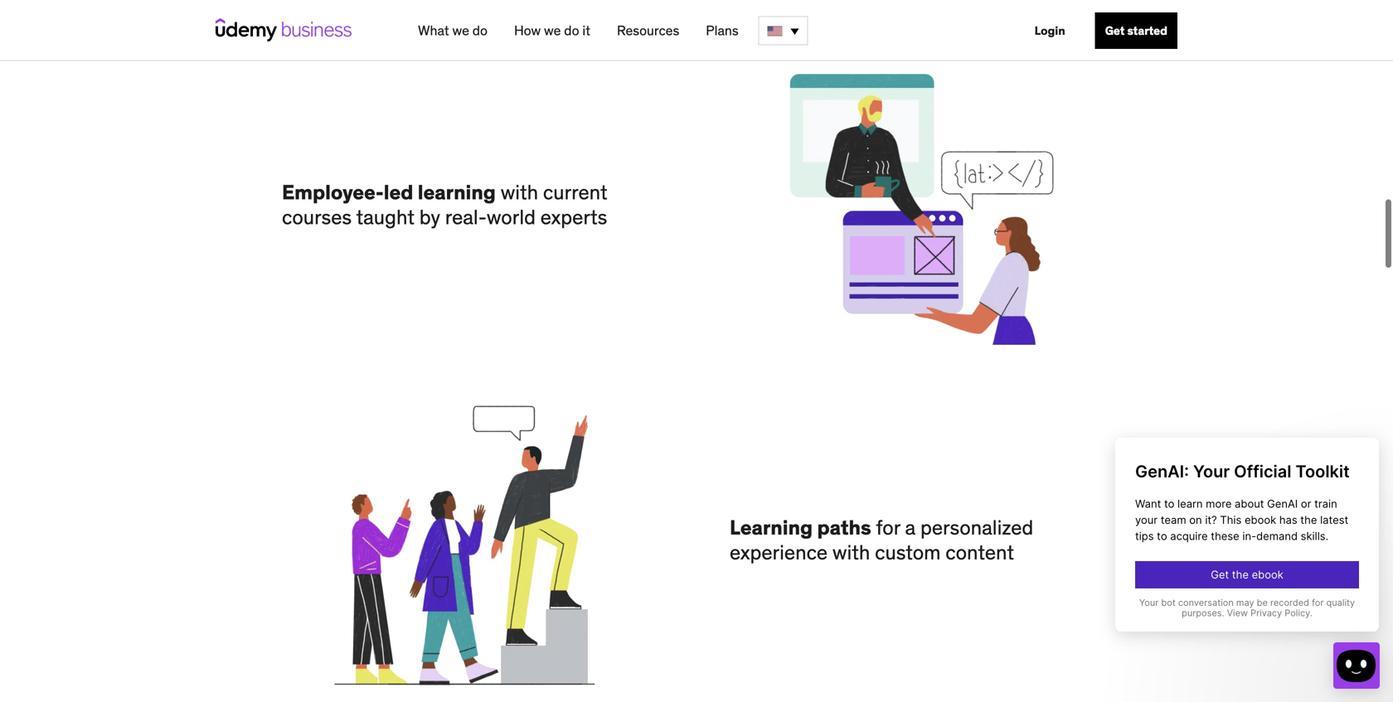 Task type: locate. For each thing, give the bounding box(es) containing it.
with inside "with current courses taught by real-world experts"
[[501, 180, 539, 205]]

0 horizontal spatial we
[[453, 22, 469, 39]]

do left it on the top left of page
[[564, 22, 580, 39]]

for
[[876, 515, 901, 540]]

resources button
[[611, 16, 686, 46]]

taught
[[356, 205, 415, 230]]

led
[[384, 180, 414, 205]]

do right the what
[[473, 22, 488, 39]]

for a personalized experience with custom content
[[730, 515, 1034, 565]]

we for what
[[453, 22, 469, 39]]

employee-
[[282, 180, 384, 205]]

plans
[[706, 22, 739, 39]]

with left current
[[501, 180, 539, 205]]

do for what we do
[[473, 22, 488, 39]]

do
[[473, 22, 488, 39], [564, 22, 580, 39]]

0 vertical spatial with
[[501, 180, 539, 205]]

with left for
[[833, 540, 871, 565]]

personalized
[[921, 515, 1034, 540]]

do for how we do it
[[564, 22, 580, 39]]

with
[[501, 180, 539, 205], [833, 540, 871, 565]]

we right how
[[544, 22, 561, 39]]

1 do from the left
[[473, 22, 488, 39]]

udemy business image
[[216, 18, 352, 41]]

1 vertical spatial with
[[833, 540, 871, 565]]

we right the what
[[453, 22, 469, 39]]

1 we from the left
[[453, 22, 469, 39]]

learning
[[730, 515, 813, 540]]

learning paths
[[730, 515, 872, 540]]

2 do from the left
[[564, 22, 580, 39]]

world
[[487, 205, 536, 230]]

1 horizontal spatial we
[[544, 22, 561, 39]]

custom
[[875, 540, 941, 565]]

0 horizontal spatial do
[[473, 22, 488, 39]]

2 we from the left
[[544, 22, 561, 39]]

login button
[[1025, 12, 1076, 49]]

1 horizontal spatial with
[[833, 540, 871, 565]]

how we do it
[[514, 22, 591, 39]]

1 horizontal spatial do
[[564, 22, 580, 39]]

login
[[1035, 23, 1066, 38]]

what we do button
[[412, 16, 494, 46]]

get started
[[1106, 23, 1168, 38]]

with current courses taught by real-world experts
[[282, 180, 608, 230]]

get
[[1106, 23, 1125, 38]]

0 horizontal spatial with
[[501, 180, 539, 205]]

menu navigation
[[405, 0, 1178, 61]]

it
[[583, 22, 591, 39]]

we
[[453, 22, 469, 39], [544, 22, 561, 39]]



Task type: describe. For each thing, give the bounding box(es) containing it.
resources
[[617, 22, 680, 39]]

what
[[418, 22, 449, 39]]

how we do it button
[[508, 16, 597, 46]]

by
[[420, 205, 441, 230]]

what we do
[[418, 22, 488, 39]]

current
[[543, 180, 608, 205]]

learning
[[418, 180, 496, 205]]

employee-led learning
[[282, 180, 496, 205]]

get started link
[[1096, 12, 1178, 49]]

real-
[[445, 205, 487, 230]]

experience
[[730, 540, 828, 565]]

content
[[946, 540, 1015, 565]]

plans button
[[700, 16, 746, 46]]

paths
[[818, 515, 872, 540]]

experts
[[541, 205, 608, 230]]

how
[[514, 22, 541, 39]]

started
[[1128, 23, 1168, 38]]

courses
[[282, 205, 352, 230]]

we for how
[[544, 22, 561, 39]]

a
[[906, 515, 916, 540]]

with inside for a personalized experience with custom content
[[833, 540, 871, 565]]



Task type: vqa. For each thing, say whether or not it's contained in the screenshot.
the rightmost the "to"
no



